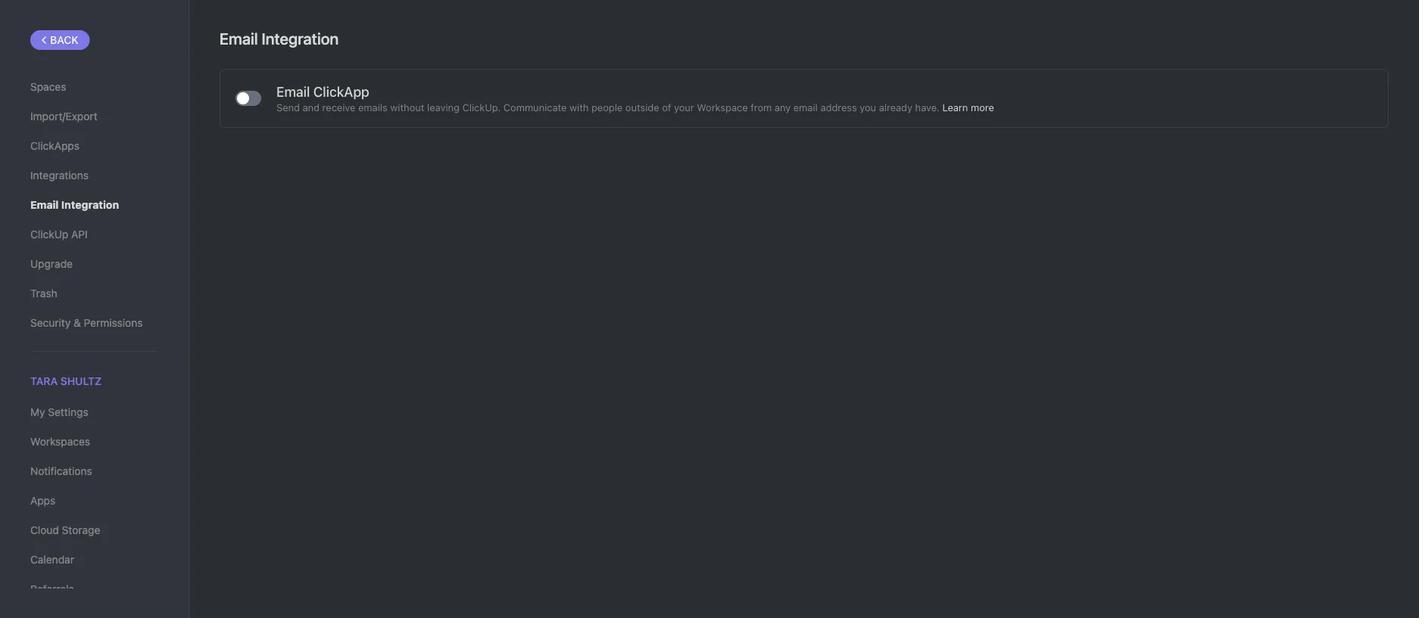Task type: vqa. For each thing, say whether or not it's contained in the screenshot.
Observatory, , "element"
no



Task type: describe. For each thing, give the bounding box(es) containing it.
email inside email clickapp send and receive emails without leaving clickup. communicate with people outside of your workspace from any email address you already have. learn more
[[276, 83, 310, 100]]

clickup api link
[[30, 222, 158, 248]]

tara shultz
[[30, 375, 102, 388]]

referrals
[[30, 584, 74, 596]]

email integration link
[[30, 192, 158, 218]]

shultz
[[60, 375, 102, 388]]

1 horizontal spatial email
[[220, 29, 258, 48]]

cloud storage
[[30, 525, 100, 537]]

0 vertical spatial email integration
[[220, 29, 339, 48]]

calendar link
[[30, 548, 158, 573]]

from
[[751, 101, 772, 113]]

already
[[879, 101, 913, 113]]

without
[[390, 101, 424, 113]]

import/export
[[30, 110, 97, 123]]

you
[[860, 101, 876, 113]]

clickapps
[[30, 140, 79, 152]]

more
[[971, 101, 994, 113]]

tara
[[30, 375, 58, 388]]

referrals link
[[30, 577, 158, 603]]

security
[[30, 317, 71, 329]]

clickup.
[[462, 101, 501, 113]]

api
[[71, 228, 88, 241]]

my
[[30, 406, 45, 419]]

import/export link
[[30, 104, 158, 129]]

trash
[[30, 287, 57, 300]]

workspaces link
[[30, 430, 158, 455]]

upgrade
[[30, 258, 73, 270]]

leaving
[[427, 101, 460, 113]]

back link
[[30, 30, 90, 50]]

and
[[303, 101, 320, 113]]

1 horizontal spatial integration
[[262, 29, 339, 48]]

clickapps link
[[30, 133, 158, 159]]

communicate
[[503, 101, 567, 113]]



Task type: locate. For each thing, give the bounding box(es) containing it.
email integration
[[220, 29, 339, 48], [30, 199, 119, 211]]

email integration up send
[[220, 29, 339, 48]]

notifications
[[30, 466, 92, 478]]

workspace
[[697, 101, 748, 113]]

receive
[[322, 101, 356, 113]]

integrations link
[[30, 163, 158, 189]]

&
[[73, 317, 81, 329]]

learn more link
[[942, 101, 994, 113]]

emails
[[358, 101, 388, 113]]

integration
[[262, 29, 339, 48], [61, 199, 119, 211]]

permissions
[[84, 317, 143, 329]]

with
[[570, 101, 589, 113]]

email integration up the 'api'
[[30, 199, 119, 211]]

send
[[276, 101, 300, 113]]

integration down integrations link
[[61, 199, 119, 211]]

calendar
[[30, 554, 74, 567]]

my settings link
[[30, 400, 158, 426]]

apps link
[[30, 489, 158, 514]]

workspaces
[[30, 436, 90, 448]]

address
[[820, 101, 857, 113]]

trash link
[[30, 281, 158, 307]]

email
[[220, 29, 258, 48], [276, 83, 310, 100], [30, 199, 59, 211]]

1 horizontal spatial email integration
[[220, 29, 339, 48]]

0 horizontal spatial email integration
[[30, 199, 119, 211]]

cloud storage link
[[30, 518, 158, 544]]

learn
[[942, 101, 968, 113]]

notifications link
[[30, 459, 158, 485]]

upgrade link
[[30, 251, 158, 277]]

my settings
[[30, 406, 88, 419]]

0 vertical spatial integration
[[262, 29, 339, 48]]

settings
[[48, 406, 88, 419]]

2 horizontal spatial email
[[276, 83, 310, 100]]

any
[[775, 101, 791, 113]]

apps
[[30, 495, 55, 508]]

back
[[50, 34, 79, 46]]

1 vertical spatial email
[[276, 83, 310, 100]]

integrations
[[30, 169, 89, 182]]

0 horizontal spatial integration
[[61, 199, 119, 211]]

of
[[662, 101, 671, 113]]

1 vertical spatial integration
[[61, 199, 119, 211]]

email
[[794, 101, 818, 113]]

integration up clickapp
[[262, 29, 339, 48]]

2 vertical spatial email
[[30, 199, 59, 211]]

storage
[[62, 525, 100, 537]]

spaces
[[30, 81, 66, 93]]

0 horizontal spatial email
[[30, 199, 59, 211]]

people
[[591, 101, 623, 113]]

outside
[[625, 101, 659, 113]]

have.
[[915, 101, 940, 113]]

0 vertical spatial email
[[220, 29, 258, 48]]

1 vertical spatial email integration
[[30, 199, 119, 211]]

spaces link
[[30, 74, 158, 100]]

clickup
[[30, 228, 68, 241]]

security & permissions link
[[30, 310, 158, 336]]

email clickapp send and receive emails without leaving clickup. communicate with people outside of your workspace from any email address you already have. learn more
[[276, 83, 994, 113]]

security & permissions
[[30, 317, 143, 329]]

clickup api
[[30, 228, 88, 241]]

cloud
[[30, 525, 59, 537]]

your
[[674, 101, 694, 113]]

clickapp
[[313, 83, 369, 100]]



